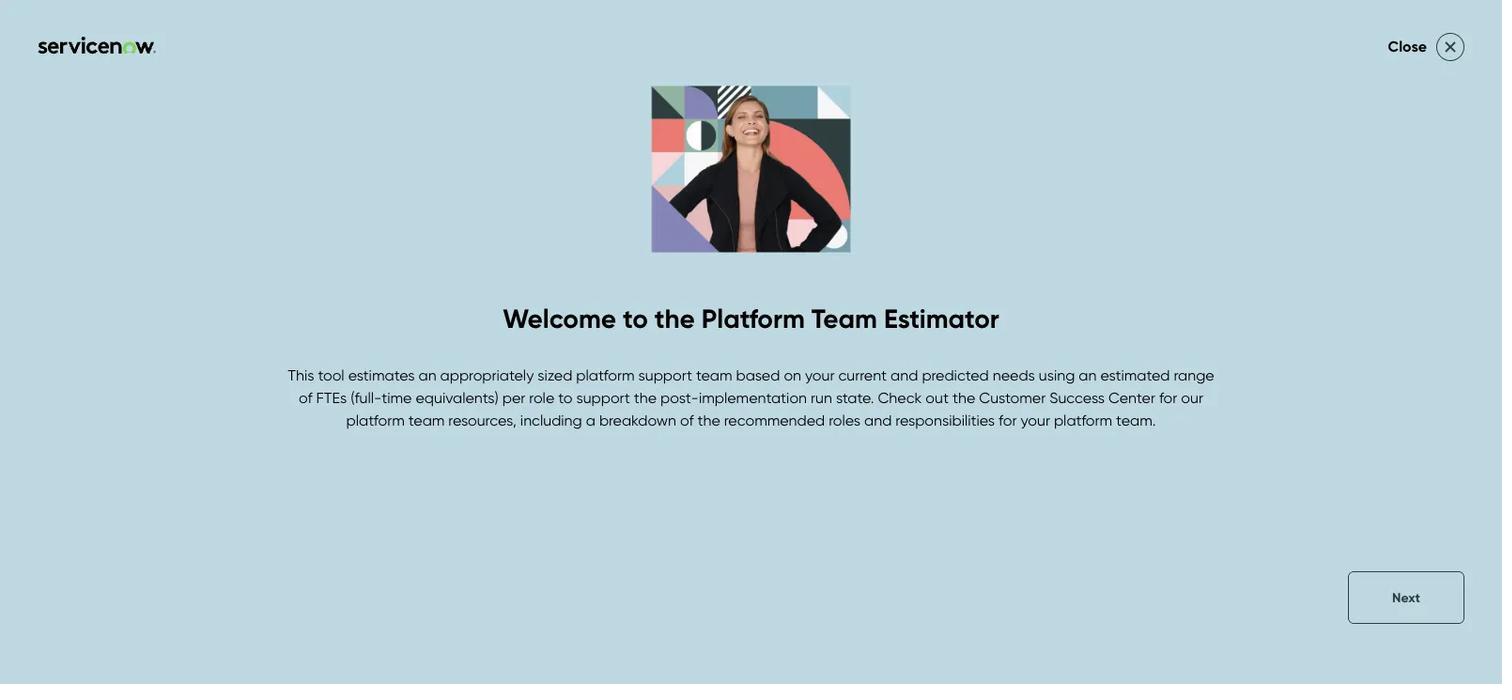 Task type: vqa. For each thing, say whether or not it's contained in the screenshot.
the a inside This Tool Estimates An Appropriately Sized Platform Support Team Based On Your Current And Predicted Needs Using An Estimated Range Of Ftes (Full-Time Equivalents) Per Role To Support The Post-Implementation Run State. Check Out The Customer Success Center For Our Platform Team Resources, Including A Breakdown Of The Recommended Roles And Responsibilities For Your Platform Team.
yes



Task type: describe. For each thing, give the bounding box(es) containing it.
0 horizontal spatial team
[[812, 302, 878, 335]]

0 vertical spatial to
[[623, 302, 648, 335]]

strategic
[[1426, 352, 1487, 371]]

platform inside servicenow platform team estimator
[[1086, 206, 1263, 262]]

tool
[[318, 366, 345, 384]]

servicenow platform team estimator
[[829, 206, 1387, 320]]

and inside your servicenow® platform team establishes, maintains, and extends servicenow as a strategic bu
[[1219, 352, 1246, 371]]

0 vertical spatial of
[[299, 388, 312, 407]]

success
[[1050, 388, 1105, 407]]

using
[[1039, 366, 1075, 384]]

0 horizontal spatial team
[[409, 411, 445, 429]]

recommended
[[724, 411, 825, 429]]

0 vertical spatial support
[[639, 366, 692, 384]]

platform right sized
[[576, 366, 635, 384]]

out
[[926, 388, 949, 407]]

platform inside your servicenow® platform team establishes, maintains, and extends servicenow as a strategic bu
[[959, 352, 1018, 371]]

team inside your servicenow® platform team establishes, maintains, and extends servicenow as a strategic bu
[[1021, 352, 1058, 371]]

and up check
[[891, 366, 918, 384]]

a inside your servicenow® platform team establishes, maintains, and extends servicenow as a strategic bu
[[1413, 352, 1423, 371]]

the down predicted
[[953, 388, 976, 407]]

events and webinars link
[[530, 69, 674, 106]]

range
[[1174, 366, 1215, 384]]

estimates
[[348, 366, 415, 384]]

post-
[[661, 388, 699, 407]]

servicenow inside your servicenow® platform team establishes, maintains, and extends servicenow as a strategic bu
[[1309, 352, 1389, 371]]

1 horizontal spatial team
[[696, 366, 732, 384]]

webinars
[[610, 78, 674, 96]]

1 horizontal spatial of
[[680, 411, 694, 429]]

0 horizontal spatial your
[[805, 366, 835, 384]]

roles
[[829, 411, 861, 429]]

needs
[[993, 366, 1035, 384]]

welcome
[[503, 302, 617, 335]]

and down check
[[865, 411, 892, 429]]

customer
[[979, 388, 1046, 407]]

as
[[1393, 352, 1409, 371]]

close
[[1388, 37, 1427, 56]]

appropriately
[[440, 366, 534, 384]]

your
[[829, 352, 859, 371]]

state.
[[836, 388, 874, 407]]

establishes,
[[1061, 352, 1141, 371]]

estimated
[[1101, 366, 1170, 384]]

get support
[[824, 78, 910, 96]]



Task type: locate. For each thing, give the bounding box(es) containing it.
a
[[1413, 352, 1423, 371], [586, 411, 596, 429]]

bu
[[1491, 352, 1503, 371]]

1 vertical spatial a
[[586, 411, 596, 429]]

a right including
[[586, 411, 596, 429]]

for down customer
[[999, 411, 1017, 429]]

support
[[639, 366, 692, 384], [576, 388, 630, 407]]

predicted
[[922, 366, 989, 384]]

0 horizontal spatial servicenow
[[829, 206, 1074, 262]]

check
[[878, 388, 922, 407]]

the up the breakdown
[[634, 388, 657, 407]]

events
[[530, 78, 575, 96]]

team
[[1021, 352, 1058, 371], [696, 366, 732, 384], [409, 411, 445, 429]]

servicenow
[[829, 206, 1074, 262], [1309, 352, 1389, 371]]

(full-
[[351, 388, 382, 407]]

team up customer
[[1021, 352, 1058, 371]]

of
[[299, 388, 312, 407], [680, 411, 694, 429]]

your servicenow® platform team establishes, maintains, and extends servicenow as a strategic bu
[[829, 352, 1503, 416]]

2 horizontal spatial team
[[1021, 352, 1058, 371]]

on
[[784, 366, 802, 384]]

and right range
[[1219, 352, 1246, 371]]

0 horizontal spatial a
[[586, 411, 596, 429]]

support up post-
[[639, 366, 692, 384]]

and
[[578, 78, 606, 96], [1219, 352, 1246, 371], [891, 366, 918, 384], [865, 411, 892, 429]]

this tool estimates an appropriately sized platform support team based on your current and predicted needs using an estimated range of ftes (full-time equivalents) per role to support the post-implementation run state. check out the customer success center for our platform team resources, including a breakdown of the recommended roles and responsibilities for your platform team.
[[288, 366, 1215, 429]]

your down customer
[[1021, 411, 1051, 429]]

your
[[805, 366, 835, 384], [1021, 411, 1051, 429]]

0 horizontal spatial for
[[999, 411, 1017, 429]]

to right welcome
[[623, 302, 648, 335]]

0 vertical spatial a
[[1413, 352, 1423, 371]]

1 an from the left
[[419, 366, 437, 384]]

of down post-
[[680, 411, 694, 429]]

for
[[1160, 388, 1178, 407], [999, 411, 1017, 429]]

current
[[839, 366, 887, 384]]

this
[[288, 366, 314, 384]]

platform down success
[[1054, 411, 1113, 429]]

an up success
[[1079, 366, 1097, 384]]

1 horizontal spatial an
[[1079, 366, 1097, 384]]

1 horizontal spatial servicenow
[[1309, 352, 1389, 371]]

1 horizontal spatial team
[[1274, 206, 1387, 262]]

including
[[520, 411, 582, 429]]

get
[[824, 78, 850, 96]]

1 horizontal spatial your
[[1021, 411, 1051, 429]]

team down the time
[[409, 411, 445, 429]]

platform down (full-
[[346, 411, 405, 429]]

team.
[[1116, 411, 1156, 429]]

equivalents)
[[416, 388, 499, 407]]

0 vertical spatial your
[[805, 366, 835, 384]]

next link
[[1349, 571, 1465, 624]]

1 vertical spatial of
[[680, 411, 694, 429]]

0 vertical spatial platform
[[1086, 206, 1263, 262]]

based
[[736, 366, 780, 384]]

services
[[721, 78, 777, 96]]

1 vertical spatial support
[[576, 388, 630, 407]]

get support link
[[824, 69, 910, 106]]

and inside events and webinars link
[[578, 78, 606, 96]]

sized
[[538, 366, 573, 384]]

implementation
[[699, 388, 807, 407]]

support up the breakdown
[[576, 388, 630, 407]]

per
[[503, 388, 526, 407]]

our
[[1181, 388, 1204, 407]]

1 vertical spatial to
[[558, 388, 573, 407]]

1 horizontal spatial a
[[1413, 352, 1423, 371]]

0 vertical spatial team
[[1274, 206, 1387, 262]]

events and webinars
[[530, 78, 674, 96]]

servicenow inside servicenow platform team estimator
[[829, 206, 1074, 262]]

0 horizontal spatial of
[[299, 388, 312, 407]]

1 vertical spatial your
[[1021, 411, 1051, 429]]

a inside this tool estimates an appropriately sized platform support team based on your current and predicted needs using an estimated range of ftes (full-time equivalents) per role to support the post-implementation run state. check out the customer success center for our platform team resources, including a breakdown of the recommended roles and responsibilities for your platform team.
[[586, 411, 596, 429]]

support
[[854, 78, 910, 96]]

0 horizontal spatial platform
[[702, 302, 805, 335]]

0 vertical spatial for
[[1160, 388, 1178, 407]]

the up post-
[[655, 302, 695, 335]]

breakdown
[[599, 411, 677, 429]]

1 vertical spatial team
[[812, 302, 878, 335]]

team inside servicenow platform team estimator
[[1274, 206, 1387, 262]]

estimator
[[829, 264, 1027, 320], [884, 302, 1000, 335]]

to inside this tool estimates an appropriately sized platform support team based on your current and predicted needs using an estimated range of ftes (full-time equivalents) per role to support the post-implementation run state. check out the customer success center for our platform team resources, including a breakdown of the recommended roles and responsibilities for your platform team.
[[558, 388, 573, 407]]

to
[[623, 302, 648, 335], [558, 388, 573, 407]]

welcome to the platform team estimator
[[503, 302, 1000, 335]]

1 horizontal spatial to
[[623, 302, 648, 335]]

0 horizontal spatial support
[[576, 388, 630, 407]]

platform
[[1086, 206, 1263, 262], [702, 302, 805, 335]]

2 an from the left
[[1079, 366, 1097, 384]]

1 vertical spatial for
[[999, 411, 1017, 429]]

of down this
[[299, 388, 312, 407]]

1 horizontal spatial support
[[639, 366, 692, 384]]

0 horizontal spatial an
[[419, 366, 437, 384]]

center
[[1109, 388, 1156, 407]]

servicenow®
[[863, 352, 955, 371]]

services link
[[721, 69, 777, 106]]

responsibilities
[[896, 411, 995, 429]]

0 vertical spatial servicenow
[[829, 206, 1074, 262]]

an
[[419, 366, 437, 384], [1079, 366, 1097, 384]]

next
[[1393, 590, 1421, 606]]

role
[[529, 388, 555, 407]]

the down post-
[[698, 411, 721, 429]]

your up run
[[805, 366, 835, 384]]

1 vertical spatial servicenow
[[1309, 352, 1389, 371]]

0 horizontal spatial to
[[558, 388, 573, 407]]

estimator inside servicenow platform team estimator
[[829, 264, 1027, 320]]

platform
[[959, 352, 1018, 371], [576, 366, 635, 384], [346, 411, 405, 429], [1054, 411, 1113, 429]]

maintains,
[[1145, 352, 1215, 371]]

platform up customer
[[959, 352, 1018, 371]]

team
[[1274, 206, 1387, 262], [812, 302, 878, 335]]

for left the our
[[1160, 388, 1178, 407]]

and right events
[[578, 78, 606, 96]]

ftes
[[316, 388, 347, 407]]

time
[[382, 388, 412, 407]]

1 vertical spatial platform
[[702, 302, 805, 335]]

the
[[655, 302, 695, 335], [634, 388, 657, 407], [953, 388, 976, 407], [698, 411, 721, 429]]

resources,
[[449, 411, 517, 429]]

extends
[[1250, 352, 1305, 371]]

an up equivalents)
[[419, 366, 437, 384]]

to right role
[[558, 388, 573, 407]]

team up post-
[[696, 366, 732, 384]]

1 horizontal spatial for
[[1160, 388, 1178, 407]]

run
[[811, 388, 832, 407]]

1 horizontal spatial platform
[[1086, 206, 1263, 262]]

a right as
[[1413, 352, 1423, 371]]



